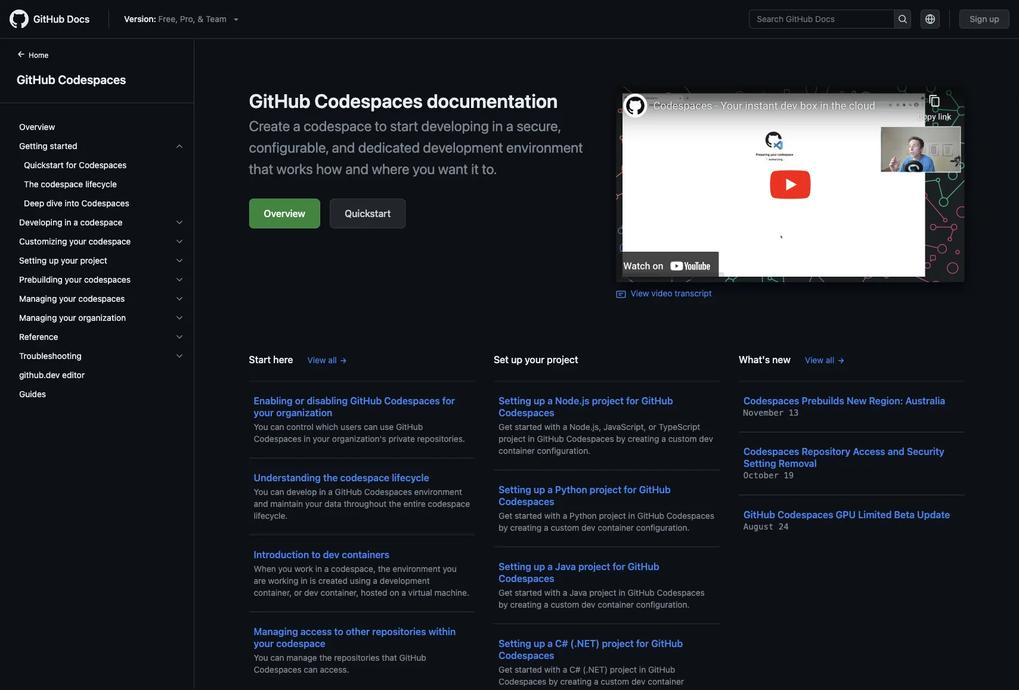 Task type: describe. For each thing, give the bounding box(es) containing it.
and inside understanding the codespace lifecycle you can develop in a github codespaces environment and maintain your data throughout the entire codespace lifecycle.
[[254, 499, 268, 509]]

throughout
[[344, 499, 387, 509]]

lifecycle inside getting started "element"
[[85, 179, 117, 189]]

github.dev
[[19, 370, 60, 380]]

australia
[[906, 395, 946, 406]]

sign up
[[971, 14, 1000, 24]]

started inside dropdown button
[[50, 141, 77, 151]]

that inside managing access to other repositories within your codespace you can manage the repositories that github codespaces can access.
[[382, 653, 397, 663]]

the codespace lifecycle
[[24, 179, 117, 189]]

0 vertical spatial (.net)
[[571, 638, 600, 649]]

github inside understanding the codespace lifecycle you can develop in a github codespaces environment and maintain your data throughout the entire codespace lifecycle.
[[335, 487, 362, 497]]

managing for organization
[[19, 313, 57, 323]]

develop
[[287, 487, 317, 497]]

sc 9kayk9 0 image inside troubleshooting dropdown button
[[175, 352, 184, 361]]

0 vertical spatial c#
[[556, 638, 569, 649]]

can down manage
[[304, 665, 318, 675]]

work
[[295, 564, 313, 574]]

lifecycle inside understanding the codespace lifecycle you can develop in a github codespaces environment and maintain your data throughout the entire codespace lifecycle.
[[392, 472, 430, 483]]

access
[[301, 626, 332, 637]]

users
[[341, 422, 362, 432]]

to inside github codespaces documentation create a codespace to start developing in a secure, configurable, and dedicated development environment that works how and where you want it to.
[[375, 118, 387, 134]]

by inside setting up a c# (.net) project for github codespaces get started with a c# (.net) project in github codespaces by creating a custom dev container configuration.
[[549, 677, 558, 687]]

&
[[198, 14, 204, 24]]

for for setting up a python project for github codespaces
[[624, 484, 637, 495]]

understanding the codespace lifecycle you can develop in a github codespaces environment and maintain your data throughout the entire codespace lifecycle.
[[254, 472, 470, 521]]

1 vertical spatial (.net)
[[583, 665, 608, 675]]

october
[[744, 471, 779, 481]]

a inside understanding the codespace lifecycle you can develop in a github codespaces environment and maintain your data throughout the entire codespace lifecycle.
[[328, 487, 333, 497]]

using
[[350, 576, 371, 586]]

troubleshooting
[[19, 351, 82, 361]]

deep dive into codespaces
[[24, 198, 129, 208]]

are
[[254, 576, 266, 586]]

quickstart for codespaces link
[[14, 156, 189, 175]]

set
[[494, 354, 509, 365]]

github inside managing access to other repositories within your codespace you can manage the repositories that github codespaces can access.
[[400, 653, 427, 663]]

with for java
[[545, 588, 561, 598]]

managing your codespaces button
[[14, 289, 189, 309]]

codespaces inside codespaces prebuilds new region: australia november 13
[[744, 395, 800, 406]]

codespace inside managing access to other repositories within your codespace you can manage the repositories that github codespaces can access.
[[276, 638, 326, 649]]

you for managing access to other repositories within your codespace
[[254, 653, 268, 663]]

created
[[319, 576, 348, 586]]

organization inside enabling or disabling github codespaces for your organization you can control which users can use github codespaces in your organization's private repositories.
[[276, 407, 333, 418]]

in inside setting up a python project for github codespaces get started with a python project in github codespaces by creating a custom dev container configuration.
[[629, 511, 636, 521]]

with for python
[[545, 511, 561, 521]]

setting up a c# (.net) project for github codespaces get started with a c# (.net) project in github codespaces by creating a custom dev container configuration.
[[499, 638, 685, 691]]

the left the entire
[[389, 499, 402, 509]]

on
[[390, 588, 400, 598]]

your inside understanding the codespace lifecycle you can develop in a github codespaces environment and maintain your data throughout the entire codespace lifecycle.
[[306, 499, 323, 509]]

dev inside setting up a java project for github codespaces get started with a java project in github codespaces by creating a custom dev container configuration.
[[582, 600, 596, 610]]

and right how
[[346, 161, 369, 177]]

enabling or disabling github codespaces for your organization you can control which users can use github codespaces in your organization's private repositories.
[[254, 395, 465, 444]]

configuration. inside setting up a java project for github codespaces get started with a java project in github codespaces by creating a custom dev container configuration.
[[637, 600, 690, 610]]

working
[[268, 576, 299, 586]]

dev inside "setting up a node.js project for github codespaces get started with a node.js, javascript, or typescript project in github codespaces by creating a custom dev container configuration."
[[700, 434, 714, 444]]

or inside introduction to dev containers when you work in a codespace, the environment you are working in is created using a development container, or dev container, hosted on a virtual machine.
[[294, 588, 302, 598]]

container inside setting up a python project for github codespaces get started with a python project in github codespaces by creating a custom dev container configuration.
[[598, 523, 635, 533]]

deep
[[24, 198, 44, 208]]

troubleshooting button
[[14, 347, 189, 366]]

can left use
[[364, 422, 378, 432]]

creating inside setting up a java project for github codespaces get started with a java project in github codespaces by creating a custom dev container configuration.
[[511, 600, 542, 610]]

transcript
[[675, 289, 712, 298]]

where
[[372, 161, 410, 177]]

codespace inside github codespaces documentation create a codespace to start developing in a secure, configurable, and dedicated development environment that works how and where you want it to.
[[304, 118, 372, 134]]

github codespaces element
[[0, 48, 195, 689]]

1 vertical spatial c#
[[570, 665, 581, 675]]

reference button
[[14, 328, 189, 347]]

all for new
[[827, 355, 835, 365]]

github inside github codespaces documentation create a codespace to start developing in a secure, configurable, and dedicated development environment that works how and where you want it to.
[[249, 90, 311, 112]]

13
[[789, 408, 799, 418]]

up for setting up your project
[[49, 256, 59, 266]]

custom inside "setting up a node.js project for github codespaces get started with a node.js, javascript, or typescript project in github codespaces by creating a custom dev container configuration."
[[669, 434, 697, 444]]

secure,
[[517, 118, 561, 134]]

environment for lifecycle
[[415, 487, 463, 497]]

view all for what's new
[[806, 355, 835, 365]]

with for node.js
[[545, 422, 561, 432]]

and inside codespaces repository access and security setting removal october 19
[[888, 446, 905, 457]]

the
[[24, 179, 39, 189]]

creating inside "setting up a node.js project for github codespaces get started with a node.js, javascript, or typescript project in github codespaces by creating a custom dev container configuration."
[[628, 434, 660, 444]]

codespaces for prebuilding your codespaces
[[84, 275, 131, 285]]

github codespaces documentation create a codespace to start developing in a secure, configurable, and dedicated development environment that works how and where you want it to.
[[249, 90, 584, 177]]

codespace up throughout
[[340, 472, 390, 483]]

customizing
[[19, 237, 67, 246]]

you inside github codespaces documentation create a codespace to start developing in a secure, configurable, and dedicated development environment that works how and where you want it to.
[[413, 161, 435, 177]]

github inside github codespaces gpu limited beta update august 24
[[744, 509, 776, 520]]

video
[[652, 289, 673, 298]]

sc 9kayk9 0 image for in
[[175, 218, 184, 227]]

up for setting up a c# (.net) project for github codespaces get started with a c# (.net) project in github codespaces by creating a custom dev container configuration.
[[534, 638, 546, 649]]

get inside setting up a c# (.net) project for github codespaces get started with a c# (.net) project in github codespaces by creating a custom dev container configuration.
[[499, 665, 513, 675]]

for inside getting started "element"
[[66, 160, 77, 170]]

github inside "link"
[[33, 13, 65, 25]]

configuration. inside "setting up a node.js project for github codespaces get started with a node.js, javascript, or typescript project in github codespaces by creating a custom dev container configuration."
[[538, 446, 591, 456]]

by inside "setting up a node.js project for github codespaces get started with a node.js, javascript, or typescript project in github codespaces by creating a custom dev container configuration."
[[617, 434, 626, 444]]

machine.
[[435, 588, 470, 598]]

codespace right the entire
[[428, 499, 470, 509]]

github.dev editor link
[[14, 366, 189, 385]]

1 vertical spatial repositories
[[334, 653, 380, 663]]

codespaces repository access and security setting removal october 19
[[744, 446, 945, 481]]

gpu
[[836, 509, 857, 520]]

view video transcript link
[[617, 289, 712, 299]]

prebuilding your codespaces button
[[14, 270, 189, 289]]

codespace down developing in a codespace dropdown button
[[89, 237, 131, 246]]

how
[[316, 161, 342, 177]]

prebuilding your codespaces
[[19, 275, 131, 285]]

new
[[847, 395, 867, 406]]

in inside setting up a c# (.net) project for github codespaces get started with a c# (.net) project in github codespaces by creating a custom dev container configuration.
[[640, 665, 647, 675]]

get for setting up a java project for github codespaces
[[499, 588, 513, 598]]

overview inside github codespaces element
[[19, 122, 55, 132]]

want
[[439, 161, 468, 177]]

github codespaces gpu limited beta update august 24
[[744, 509, 951, 532]]

organization's
[[332, 434, 387, 444]]

organization inside dropdown button
[[78, 313, 126, 323]]

august 24 element
[[744, 522, 789, 532]]

august
[[744, 522, 774, 532]]

set up your project
[[494, 354, 579, 365]]

node.js,
[[570, 422, 602, 432]]

and up how
[[332, 139, 355, 156]]

getting started
[[19, 141, 77, 151]]

data
[[325, 499, 342, 509]]

github codespaces link
[[14, 70, 180, 88]]

environment inside github codespaces documentation create a codespace to start developing in a secure, configurable, and dedicated development environment that works how and where you want it to.
[[507, 139, 584, 156]]

beta
[[895, 509, 916, 520]]

1 horizontal spatial view
[[631, 289, 650, 298]]

or inside enabling or disabling github codespaces for your organization you can control which users can use github codespaces in your organization's private repositories.
[[295, 395, 305, 406]]

when
[[254, 564, 276, 574]]

into
[[65, 198, 79, 208]]

codespace,
[[331, 564, 376, 574]]

sc 9kayk9 0 image for managing your codespaces
[[175, 294, 184, 304]]

sc 9kayk9 0 image for managing your organization
[[175, 313, 184, 323]]

version:
[[124, 14, 156, 24]]

developing in a codespace
[[19, 218, 123, 227]]

19
[[784, 471, 794, 481]]

what's
[[739, 354, 771, 365]]

in inside dropdown button
[[65, 218, 71, 227]]

getting
[[19, 141, 48, 151]]

repositories.
[[418, 434, 465, 444]]

sc 9kayk9 0 image for your
[[175, 275, 184, 285]]

up for setting up a java project for github codespaces get started with a java project in github codespaces by creating a custom dev container configuration.
[[534, 561, 546, 572]]

development inside introduction to dev containers when you work in a codespace, the environment you are working in is created using a development container, or dev container, hosted on a virtual machine.
[[380, 576, 430, 586]]

control
[[287, 422, 314, 432]]

24
[[779, 522, 789, 532]]

in inside github codespaces documentation create a codespace to start developing in a secure, configurable, and dedicated development environment that works how and where you want it to.
[[493, 118, 503, 134]]

github docs link
[[10, 10, 99, 29]]

use
[[380, 422, 394, 432]]

for for setting up a node.js project for github codespaces
[[627, 395, 640, 406]]

getting started element containing getting started
[[10, 137, 194, 213]]

node.js
[[556, 395, 590, 406]]

home
[[29, 51, 49, 59]]

quickstart for codespaces
[[24, 160, 127, 170]]

repository
[[802, 446, 851, 457]]

for for setting up a java project for github codespaces
[[613, 561, 626, 572]]

sc 9kayk9 0 image for customizing your codespace
[[175, 237, 184, 246]]

for for enabling or disabling github codespaces for your organization
[[443, 395, 455, 406]]

sc 9kayk9 0 image for setting up your project
[[175, 256, 184, 266]]

access
[[854, 446, 886, 457]]

container inside setting up a java project for github codespaces get started with a java project in github codespaces by creating a custom dev container configuration.
[[598, 600, 635, 610]]

entire
[[404, 499, 426, 509]]

you inside understanding the codespace lifecycle you can develop in a github codespaces environment and maintain your data throughout the entire codespace lifecycle.
[[254, 487, 268, 497]]

dive
[[46, 198, 62, 208]]

can left control
[[271, 422, 284, 432]]



Task type: locate. For each thing, give the bounding box(es) containing it.
2 getting started element from the top
[[10, 156, 194, 213]]

start
[[390, 118, 419, 134]]

2 vertical spatial or
[[294, 588, 302, 598]]

triangle down image
[[231, 14, 241, 24]]

october 19 element
[[744, 471, 794, 481]]

4 with from the top
[[545, 665, 561, 675]]

in inside "setting up a node.js project for github codespaces get started with a node.js, javascript, or typescript project in github codespaces by creating a custom dev container configuration."
[[528, 434, 535, 444]]

search image
[[899, 14, 908, 24]]

1 vertical spatial python
[[570, 511, 597, 521]]

or down the working
[[294, 588, 302, 598]]

the
[[323, 472, 338, 483], [389, 499, 402, 509], [378, 564, 391, 574], [320, 653, 332, 663]]

in inside setting up a java project for github codespaces get started with a java project in github codespaces by creating a custom dev container configuration.
[[619, 588, 626, 598]]

sc 9kayk9 0 image inside developing in a codespace dropdown button
[[175, 218, 184, 227]]

by inside setting up a python project for github codespaces get started with a python project in github codespaces by creating a custom dev container configuration.
[[499, 523, 508, 533]]

codespaces inside understanding the codespace lifecycle you can develop in a github codespaces environment and maintain your data throughout the entire codespace lifecycle.
[[365, 487, 412, 497]]

0 vertical spatial that
[[249, 161, 273, 177]]

3 you from the top
[[254, 653, 268, 663]]

for inside setting up a python project for github codespaces get started with a python project in github codespaces by creating a custom dev container configuration.
[[624, 484, 637, 495]]

to up the dedicated
[[375, 118, 387, 134]]

4 sc 9kayk9 0 image from the top
[[175, 332, 184, 342]]

dev inside setting up a python project for github codespaces get started with a python project in github codespaces by creating a custom dev container configuration.
[[582, 523, 596, 533]]

repositories up access.
[[334, 653, 380, 663]]

1 with from the top
[[545, 422, 561, 432]]

new
[[773, 354, 791, 365]]

to up work
[[312, 549, 321, 560]]

in
[[493, 118, 503, 134], [65, 218, 71, 227], [304, 434, 311, 444], [528, 434, 535, 444], [319, 487, 326, 497], [629, 511, 636, 521], [316, 564, 322, 574], [301, 576, 308, 586], [619, 588, 626, 598], [640, 665, 647, 675]]

view all link for start here
[[308, 354, 348, 366]]

you up lifecycle.
[[254, 487, 268, 497]]

organization down managing your codespaces dropdown button
[[78, 313, 126, 323]]

0 horizontal spatial overview link
[[14, 118, 189, 137]]

started for setting up a java project for github codespaces
[[515, 588, 543, 598]]

sc 9kayk9 0 image inside managing your codespaces dropdown button
[[175, 294, 184, 304]]

in inside understanding the codespace lifecycle you can develop in a github codespaces environment and maintain your data throughout the entire codespace lifecycle.
[[319, 487, 326, 497]]

november
[[744, 408, 784, 418]]

sc 9kayk9 0 image inside reference dropdown button
[[175, 332, 184, 342]]

all up disabling
[[328, 355, 337, 365]]

1 you from the top
[[254, 422, 268, 432]]

0 horizontal spatial view all link
[[308, 354, 348, 366]]

2 with from the top
[[545, 511, 561, 521]]

for inside setting up a c# (.net) project for github codespaces get started with a c# (.net) project in github codespaces by creating a custom dev container configuration.
[[637, 638, 650, 649]]

None search field
[[750, 10, 912, 29]]

2 horizontal spatial to
[[375, 118, 387, 134]]

get inside setting up a python project for github codespaces get started with a python project in github codespaces by creating a custom dev container configuration.
[[499, 511, 513, 521]]

enabling
[[254, 395, 293, 406]]

1 vertical spatial managing
[[19, 313, 57, 323]]

lifecycle.
[[254, 511, 288, 521]]

introduction
[[254, 549, 309, 560]]

3 sc 9kayk9 0 image from the top
[[175, 294, 184, 304]]

all up prebuilds
[[827, 355, 835, 365]]

setting for python
[[499, 484, 532, 495]]

environment inside introduction to dev containers when you work in a codespace, the environment you are working in is created using a development container, or dev container, hosted on a virtual machine.
[[393, 564, 441, 574]]

codespace up how
[[304, 118, 372, 134]]

getting started button
[[14, 137, 189, 156]]

setting up your project button
[[14, 251, 189, 270]]

private
[[389, 434, 415, 444]]

0 horizontal spatial to
[[312, 549, 321, 560]]

1 horizontal spatial you
[[413, 161, 435, 177]]

update
[[918, 509, 951, 520]]

environment up the entire
[[415, 487, 463, 497]]

other
[[346, 626, 370, 637]]

sc 9kayk9 0 image inside managing your organization dropdown button
[[175, 313, 184, 323]]

1 horizontal spatial view all link
[[806, 354, 846, 366]]

container inside "setting up a node.js project for github codespaces get started with a node.js, javascript, or typescript project in github codespaces by creating a custom dev container configuration."
[[499, 446, 535, 456]]

1 vertical spatial codespaces
[[78, 294, 125, 304]]

removal
[[779, 458, 818, 469]]

managing inside managing access to other repositories within your codespace you can manage the repositories that github codespaces can access.
[[254, 626, 298, 637]]

by inside setting up a java project for github codespaces get started with a java project in github codespaces by creating a custom dev container configuration.
[[499, 600, 508, 610]]

started inside setting up a python project for github codespaces get started with a python project in github codespaces by creating a custom dev container configuration.
[[515, 511, 543, 521]]

quickstart for quickstart for codespaces
[[24, 160, 64, 170]]

or inside "setting up a node.js project for github codespaces get started with a node.js, javascript, or typescript project in github codespaces by creating a custom dev container configuration."
[[649, 422, 657, 432]]

up for setting up a python project for github codespaces get started with a python project in github codespaces by creating a custom dev container configuration.
[[534, 484, 546, 495]]

0 vertical spatial overview link
[[14, 118, 189, 137]]

custom inside setting up a java project for github codespaces get started with a java project in github codespaces by creating a custom dev container configuration.
[[551, 600, 580, 610]]

setting up a java project for github codespaces get started with a java project in github codespaces by creating a custom dev container configuration.
[[499, 561, 705, 610]]

with inside setting up a python project for github codespaces get started with a python project in github codespaces by creating a custom dev container configuration.
[[545, 511, 561, 521]]

0 horizontal spatial c#
[[556, 638, 569, 649]]

the up data
[[323, 472, 338, 483]]

view
[[631, 289, 650, 298], [308, 355, 326, 365], [806, 355, 824, 365]]

with inside "setting up a node.js project for github codespaces get started with a node.js, javascript, or typescript project in github codespaces by creating a custom dev container configuration."
[[545, 422, 561, 432]]

you up machine.
[[443, 564, 457, 574]]

and right access on the right
[[888, 446, 905, 457]]

custom
[[669, 434, 697, 444], [551, 523, 580, 533], [551, 600, 580, 610], [601, 677, 630, 687]]

container inside setting up a c# (.net) project for github codespaces get started with a c# (.net) project in github codespaces by creating a custom dev container configuration.
[[648, 677, 685, 687]]

0 vertical spatial or
[[295, 395, 305, 406]]

start
[[249, 354, 271, 365]]

it
[[472, 161, 479, 177]]

containers
[[342, 549, 390, 560]]

5 sc 9kayk9 0 image from the top
[[175, 352, 184, 361]]

development down developing
[[423, 139, 504, 156]]

get for setting up a node.js project for github codespaces
[[499, 422, 513, 432]]

repositories down on
[[373, 626, 426, 637]]

0 vertical spatial lifecycle
[[85, 179, 117, 189]]

managing your codespaces
[[19, 294, 125, 304]]

2 you from the top
[[254, 487, 268, 497]]

maintain
[[271, 499, 303, 509]]

1 vertical spatial java
[[570, 588, 588, 598]]

github codespaces
[[17, 72, 126, 86]]

0 horizontal spatial quickstart
[[24, 160, 64, 170]]

codespace
[[304, 118, 372, 134], [41, 179, 83, 189], [80, 218, 123, 227], [89, 237, 131, 246], [340, 472, 390, 483], [428, 499, 470, 509], [276, 638, 326, 649]]

environment down secure, on the top right of the page
[[507, 139, 584, 156]]

up for sign up
[[990, 14, 1000, 24]]

view all right new
[[806, 355, 835, 365]]

1 horizontal spatial view all
[[806, 355, 835, 365]]

november 13 element
[[744, 408, 799, 418]]

codespaces inside managing access to other repositories within your codespace you can manage the repositories that github codespaces can access.
[[254, 665, 302, 675]]

1 horizontal spatial c#
[[570, 665, 581, 675]]

0 vertical spatial development
[[423, 139, 504, 156]]

1 vertical spatial overview
[[264, 208, 306, 219]]

setting inside codespaces repository access and security setting removal october 19
[[744, 458, 777, 469]]

security
[[908, 446, 945, 457]]

view video transcript
[[631, 289, 712, 298]]

2 sc 9kayk9 0 image from the top
[[175, 256, 184, 266]]

environment
[[507, 139, 584, 156], [415, 487, 463, 497], [393, 564, 441, 574]]

managing down prebuilding
[[19, 294, 57, 304]]

managing up manage
[[254, 626, 298, 637]]

2 view all from the left
[[806, 355, 835, 365]]

0 horizontal spatial that
[[249, 161, 273, 177]]

team
[[206, 14, 227, 24]]

managing your organization
[[19, 313, 126, 323]]

managing access to other repositories within your codespace you can manage the repositories that github codespaces can access.
[[254, 626, 456, 675]]

0 vertical spatial java
[[556, 561, 576, 572]]

here
[[273, 354, 293, 365]]

the inside managing access to other repositories within your codespace you can manage the repositories that github codespaces can access.
[[320, 653, 332, 663]]

lifecycle down the quickstart for codespaces link
[[85, 179, 117, 189]]

environment inside understanding the codespace lifecycle you can develop in a github codespaces environment and maintain your data throughout the entire codespace lifecycle.
[[415, 487, 463, 497]]

container, down created
[[321, 588, 359, 598]]

3 sc 9kayk9 0 image from the top
[[175, 275, 184, 285]]

1 vertical spatial that
[[382, 653, 397, 663]]

setting inside setting up a java project for github codespaces get started with a java project in github codespaces by creating a custom dev container configuration.
[[499, 561, 532, 572]]

can
[[271, 422, 284, 432], [364, 422, 378, 432], [271, 487, 284, 497], [271, 653, 284, 663], [304, 665, 318, 675]]

link image
[[617, 290, 626, 299]]

up inside setting up a java project for github codespaces get started with a java project in github codespaces by creating a custom dev container configuration.
[[534, 561, 546, 572]]

1 vertical spatial environment
[[415, 487, 463, 497]]

can up maintain at left
[[271, 487, 284, 497]]

setting for c#
[[499, 638, 532, 649]]

1 vertical spatial organization
[[276, 407, 333, 418]]

sc 9kayk9 0 image
[[175, 237, 184, 246], [175, 256, 184, 266], [175, 294, 184, 304], [175, 313, 184, 323]]

0 horizontal spatial view
[[308, 355, 326, 365]]

or left typescript
[[649, 422, 657, 432]]

view all for start here
[[308, 355, 337, 365]]

1 horizontal spatial lifecycle
[[392, 472, 430, 483]]

codespaces for managing your codespaces
[[78, 294, 125, 304]]

up for set up your project
[[512, 354, 523, 365]]

version: free, pro, & team
[[124, 14, 227, 24]]

getting started element
[[10, 137, 194, 213], [10, 156, 194, 213]]

quickstart down the getting started
[[24, 160, 64, 170]]

the inside introduction to dev containers when you work in a codespace, the environment you are working in is created using a development container, or dev container, hosted on a virtual machine.
[[378, 564, 391, 574]]

and up lifecycle.
[[254, 499, 268, 509]]

0 horizontal spatial view all
[[308, 355, 337, 365]]

environment for containers
[[393, 564, 441, 574]]

started inside setting up a c# (.net) project for github codespaces get started with a c# (.net) project in github codespaces by creating a custom dev container configuration.
[[515, 665, 543, 675]]

view all link for what's new
[[806, 354, 846, 366]]

the up access.
[[320, 653, 332, 663]]

codespaces prebuilds new region: australia november 13
[[744, 395, 946, 418]]

up inside "setting up a node.js project for github codespaces get started with a node.js, javascript, or typescript project in github codespaces by creating a custom dev container configuration."
[[534, 395, 546, 406]]

is
[[310, 576, 316, 586]]

1 view all link from the left
[[308, 354, 348, 366]]

2 horizontal spatial you
[[443, 564, 457, 574]]

creating inside setting up a python project for github codespaces get started with a python project in github codespaces by creating a custom dev container configuration.
[[511, 523, 542, 533]]

started for setting up a node.js project for github codespaces
[[515, 422, 543, 432]]

1 vertical spatial or
[[649, 422, 657, 432]]

within
[[429, 626, 456, 637]]

view right new
[[806, 355, 824, 365]]

0 vertical spatial you
[[254, 422, 268, 432]]

2 container, from the left
[[321, 588, 359, 598]]

quickstart for quickstart
[[345, 208, 391, 219]]

1 get from the top
[[499, 422, 513, 432]]

up inside setting up a c# (.net) project for github codespaces get started with a c# (.net) project in github codespaces by creating a custom dev container configuration.
[[534, 638, 546, 649]]

codespaces down setting up your project dropdown button
[[84, 275, 131, 285]]

1 sc 9kayk9 0 image from the top
[[175, 237, 184, 246]]

1 horizontal spatial quickstart
[[345, 208, 391, 219]]

0 vertical spatial repositories
[[373, 626, 426, 637]]

development up on
[[380, 576, 430, 586]]

1 horizontal spatial to
[[335, 626, 344, 637]]

get for setting up a python project for github codespaces
[[499, 511, 513, 521]]

with inside setting up a c# (.net) project for github codespaces get started with a c# (.net) project in github codespaces by creating a custom dev container configuration.
[[545, 665, 561, 675]]

repositories
[[373, 626, 426, 637], [334, 653, 380, 663]]

0 horizontal spatial you
[[279, 564, 292, 574]]

up inside setting up a python project for github codespaces get started with a python project in github codespaces by creating a custom dev container configuration.
[[534, 484, 546, 495]]

setting inside setting up a python project for github codespaces get started with a python project in github codespaces by creating a custom dev container configuration.
[[499, 484, 532, 495]]

you left want
[[413, 161, 435, 177]]

0 vertical spatial environment
[[507, 139, 584, 156]]

overview link
[[14, 118, 189, 137], [249, 199, 321, 229]]

with inside setting up a java project for github codespaces get started with a java project in github codespaces by creating a custom dev container configuration.
[[545, 588, 561, 598]]

documentation
[[427, 90, 558, 112]]

editor
[[62, 370, 85, 380]]

sign up link
[[960, 10, 1010, 29]]

a
[[293, 118, 301, 134], [507, 118, 514, 134], [74, 218, 78, 227], [548, 395, 553, 406], [563, 422, 568, 432], [662, 434, 667, 444], [548, 484, 553, 495], [328, 487, 333, 497], [563, 511, 568, 521], [544, 523, 549, 533], [548, 561, 553, 572], [325, 564, 329, 574], [373, 576, 378, 586], [402, 588, 406, 598], [563, 588, 568, 598], [544, 600, 549, 610], [548, 638, 553, 649], [563, 665, 568, 675], [594, 677, 599, 687]]

you left manage
[[254, 653, 268, 663]]

custom inside setting up a python project for github codespaces get started with a python project in github codespaces by creating a custom dev container configuration.
[[551, 523, 580, 533]]

codespaces inside github codespaces gpu limited beta update august 24
[[778, 509, 834, 520]]

managing for codespaces
[[19, 294, 57, 304]]

to inside introduction to dev containers when you work in a codespace, the environment you are working in is created using a development container, or dev container, hosted on a virtual machine.
[[312, 549, 321, 560]]

1 horizontal spatial container,
[[321, 588, 359, 598]]

you down enabling
[[254, 422, 268, 432]]

in inside enabling or disabling github codespaces for your organization you can control which users can use github codespaces in your organization's private repositories.
[[304, 434, 311, 444]]

0 horizontal spatial lifecycle
[[85, 179, 117, 189]]

up for setting up a node.js project for github codespaces get started with a node.js, javascript, or typescript project in github codespaces by creating a custom dev container configuration.
[[534, 395, 546, 406]]

overview link up the quickstart for codespaces link
[[14, 118, 189, 137]]

2 horizontal spatial view
[[806, 355, 824, 365]]

0 vertical spatial quickstart
[[24, 160, 64, 170]]

that
[[249, 161, 273, 177], [382, 653, 397, 663]]

1 view all from the left
[[308, 355, 337, 365]]

1 vertical spatial quickstart
[[345, 208, 391, 219]]

view all link up disabling
[[308, 354, 348, 366]]

1 getting started element from the top
[[10, 137, 194, 213]]

0 vertical spatial organization
[[78, 313, 126, 323]]

project inside dropdown button
[[80, 256, 107, 266]]

view all link
[[308, 354, 348, 366], [806, 354, 846, 366]]

reference
[[19, 332, 58, 342]]

0 horizontal spatial overview
[[19, 122, 55, 132]]

to left other
[[335, 626, 344, 637]]

3 with from the top
[[545, 588, 561, 598]]

1 horizontal spatial organization
[[276, 407, 333, 418]]

view right here
[[308, 355, 326, 365]]

works
[[277, 161, 313, 177]]

getting started element containing quickstart for codespaces
[[10, 156, 194, 213]]

overview down works on the left of the page
[[264, 208, 306, 219]]

prebuilds
[[802, 395, 845, 406]]

2 get from the top
[[499, 511, 513, 521]]

sc 9kayk9 0 image inside setting up your project dropdown button
[[175, 256, 184, 266]]

setting inside setting up a c# (.net) project for github codespaces get started with a c# (.net) project in github codespaces by creating a custom dev container configuration.
[[499, 638, 532, 649]]

codespaces
[[58, 72, 126, 86], [315, 90, 423, 112], [79, 160, 127, 170], [81, 198, 129, 208], [384, 395, 440, 406], [744, 395, 800, 406], [499, 407, 555, 418], [254, 434, 302, 444], [567, 434, 615, 444], [744, 446, 800, 457], [365, 487, 412, 497], [499, 496, 555, 507], [778, 509, 834, 520], [667, 511, 715, 521], [499, 573, 555, 584], [657, 588, 705, 598], [499, 650, 555, 661], [254, 665, 302, 675], [499, 677, 547, 687]]

1 container, from the left
[[254, 588, 292, 598]]

all for disabling
[[328, 355, 337, 365]]

setting up a python project for github codespaces get started with a python project in github codespaces by creating a custom dev container configuration.
[[499, 484, 715, 533]]

javascript,
[[604, 422, 647, 432]]

setting for project
[[19, 256, 47, 266]]

1 horizontal spatial all
[[827, 355, 835, 365]]

1 all from the left
[[328, 355, 337, 365]]

1 horizontal spatial that
[[382, 653, 397, 663]]

configurable,
[[249, 139, 329, 156]]

codespace up manage
[[276, 638, 326, 649]]

2 vertical spatial to
[[335, 626, 344, 637]]

a inside dropdown button
[[74, 218, 78, 227]]

introduction to dev containers when you work in a codespace, the environment you are working in is created using a development container, or dev container, hosted on a virtual machine.
[[254, 549, 470, 598]]

setting up your project
[[19, 256, 107, 266]]

can inside understanding the codespace lifecycle you can develop in a github codespaces environment and maintain your data throughout the entire codespace lifecycle.
[[271, 487, 284, 497]]

your inside managing access to other repositories within your codespace you can manage the repositories that github codespaces can access.
[[254, 638, 274, 649]]

1 vertical spatial lifecycle
[[392, 472, 430, 483]]

free,
[[159, 14, 178, 24]]

overview link down works on the left of the page
[[249, 199, 321, 229]]

creating inside setting up a c# (.net) project for github codespaces get started with a c# (.net) project in github codespaces by creating a custom dev container configuration.
[[561, 677, 592, 687]]

0 horizontal spatial container,
[[254, 588, 292, 598]]

github
[[33, 13, 65, 25], [17, 72, 55, 86], [249, 90, 311, 112], [350, 395, 382, 406], [642, 395, 674, 406], [396, 422, 423, 432], [537, 434, 564, 444], [640, 484, 671, 495], [335, 487, 362, 497], [744, 509, 776, 520], [638, 511, 665, 521], [628, 561, 660, 572], [628, 588, 655, 598], [652, 638, 684, 649], [400, 653, 427, 663], [649, 665, 676, 675]]

select language: current language is english image
[[926, 14, 936, 24]]

quickstart down where
[[345, 208, 391, 219]]

codespace down deep dive into codespaces link
[[80, 218, 123, 227]]

2 sc 9kayk9 0 image from the top
[[175, 218, 184, 227]]

Search GitHub Docs search field
[[750, 10, 895, 28]]

sc 9kayk9 0 image inside prebuilding your codespaces dropdown button
[[175, 275, 184, 285]]

github.dev editor
[[19, 370, 85, 380]]

to inside managing access to other repositories within your codespace you can manage the repositories that github codespaces can access.
[[335, 626, 344, 637]]

1 sc 9kayk9 0 image from the top
[[175, 141, 184, 151]]

customizing your codespace button
[[14, 232, 189, 251]]

home link
[[12, 50, 68, 61]]

lifecycle up the entire
[[392, 472, 430, 483]]

2 vertical spatial environment
[[393, 564, 441, 574]]

1 horizontal spatial overview link
[[249, 199, 321, 229]]

1 vertical spatial overview link
[[249, 199, 321, 229]]

overview up getting
[[19, 122, 55, 132]]

view all right here
[[308, 355, 337, 365]]

can left manage
[[271, 653, 284, 663]]

custom inside setting up a c# (.net) project for github codespaces get started with a c# (.net) project in github codespaces by creating a custom dev container configuration.
[[601, 677, 630, 687]]

view right link icon
[[631, 289, 650, 298]]

quickstart link
[[330, 199, 406, 229]]

1 vertical spatial you
[[254, 487, 268, 497]]

2 vertical spatial you
[[254, 653, 268, 663]]

0 vertical spatial managing
[[19, 294, 57, 304]]

pro,
[[180, 14, 196, 24]]

2 vertical spatial managing
[[254, 626, 298, 637]]

you inside enabling or disabling github codespaces for your organization you can control which users can use github codespaces in your organization's private repositories.
[[254, 422, 268, 432]]

that inside github codespaces documentation create a codespace to start developing in a secure, configurable, and dedicated development environment that works how and where you want it to.
[[249, 161, 273, 177]]

setting for java
[[499, 561, 532, 572]]

0 vertical spatial python
[[556, 484, 588, 495]]

to
[[375, 118, 387, 134], [312, 549, 321, 560], [335, 626, 344, 637]]

the down containers
[[378, 564, 391, 574]]

0 horizontal spatial all
[[328, 355, 337, 365]]

codespaces inside codespaces repository access and security setting removal october 19
[[744, 446, 800, 457]]

configuration. inside setting up a c# (.net) project for github codespaces get started with a c# (.net) project in github codespaces by creating a custom dev container configuration.
[[499, 689, 553, 691]]

1 horizontal spatial overview
[[264, 208, 306, 219]]

0 vertical spatial codespaces
[[84, 275, 131, 285]]

view for enabling or disabling github codespaces for your organization
[[308, 355, 326, 365]]

or up control
[[295, 395, 305, 406]]

understanding
[[254, 472, 321, 483]]

sc 9kayk9 0 image
[[175, 141, 184, 151], [175, 218, 184, 227], [175, 275, 184, 285], [175, 332, 184, 342], [175, 352, 184, 361]]

setting for node.js
[[499, 395, 532, 406]]

1 vertical spatial development
[[380, 576, 430, 586]]

2 view all link from the left
[[806, 354, 846, 366]]

0 vertical spatial to
[[375, 118, 387, 134]]

guides
[[19, 389, 46, 399]]

or
[[295, 395, 305, 406], [649, 422, 657, 432], [294, 588, 302, 598]]

codespaces down prebuilding your codespaces dropdown button
[[78, 294, 125, 304]]

python
[[556, 484, 588, 495], [570, 511, 597, 521]]

start here
[[249, 354, 293, 365]]

setting inside dropdown button
[[19, 256, 47, 266]]

sc 9kayk9 0 image inside getting started dropdown button
[[175, 141, 184, 151]]

dev inside setting up a c# (.net) project for github codespaces get started with a c# (.net) project in github codespaces by creating a custom dev container configuration.
[[632, 677, 646, 687]]

codespace up dive
[[41, 179, 83, 189]]

get inside setting up a java project for github codespaces get started with a java project in github codespaces by creating a custom dev container configuration.
[[499, 588, 513, 598]]

which
[[316, 422, 339, 432]]

0 vertical spatial overview
[[19, 122, 55, 132]]

managing your organization button
[[14, 309, 189, 328]]

0 horizontal spatial organization
[[78, 313, 126, 323]]

sc 9kayk9 0 image for started
[[175, 141, 184, 151]]

view all link up prebuilds
[[806, 354, 846, 366]]

(.net)
[[571, 638, 600, 649], [583, 665, 608, 675]]

4 sc 9kayk9 0 image from the top
[[175, 313, 184, 323]]

setting
[[19, 256, 47, 266], [499, 395, 532, 406], [744, 458, 777, 469], [499, 484, 532, 495], [499, 561, 532, 572], [499, 638, 532, 649]]

view for codespaces prebuilds new region: australia
[[806, 355, 824, 365]]

started for setting up a python project for github codespaces
[[515, 511, 543, 521]]

development inside github codespaces documentation create a codespace to start developing in a secure, configurable, and dedicated development environment that works how and where you want it to.
[[423, 139, 504, 156]]

you
[[413, 161, 435, 177], [279, 564, 292, 574], [443, 564, 457, 574]]

you for enabling or disabling github codespaces for your organization
[[254, 422, 268, 432]]

managing up reference
[[19, 313, 57, 323]]

started inside "setting up a node.js project for github codespaces get started with a node.js, javascript, or typescript project in github codespaces by creating a custom dev container configuration."
[[515, 422, 543, 432]]

managing for to
[[254, 626, 298, 637]]

2 all from the left
[[827, 355, 835, 365]]

configuration. inside setting up a python project for github codespaces get started with a python project in github codespaces by creating a custom dev container configuration.
[[637, 523, 690, 533]]

for inside "setting up a node.js project for github codespaces get started with a node.js, javascript, or typescript project in github codespaces by creating a custom dev container configuration."
[[627, 395, 640, 406]]

you up the working
[[279, 564, 292, 574]]

project
[[80, 256, 107, 266], [547, 354, 579, 365], [592, 395, 624, 406], [499, 434, 526, 444], [590, 484, 622, 495], [600, 511, 627, 521], [579, 561, 611, 572], [590, 588, 617, 598], [602, 638, 634, 649], [610, 665, 637, 675]]

sc 9kayk9 0 image inside customizing your codespace dropdown button
[[175, 237, 184, 246]]

3 get from the top
[[499, 588, 513, 598]]

disabling
[[307, 395, 348, 406]]

1 vertical spatial to
[[312, 549, 321, 560]]

overview
[[19, 122, 55, 132], [264, 208, 306, 219]]

container, down the working
[[254, 588, 292, 598]]

organization up control
[[276, 407, 333, 418]]

setting inside "setting up a node.js project for github codespaces get started with a node.js, javascript, or typescript project in github codespaces by creating a custom dev container configuration."
[[499, 395, 532, 406]]

codespaces inside github codespaces documentation create a codespace to start developing in a secure, configurable, and dedicated development environment that works how and where you want it to.
[[315, 90, 423, 112]]

4 get from the top
[[499, 665, 513, 675]]

environment up virtual
[[393, 564, 441, 574]]

customizing your codespace
[[19, 237, 131, 246]]



Task type: vqa. For each thing, say whether or not it's contained in the screenshot.
Introduction
yes



